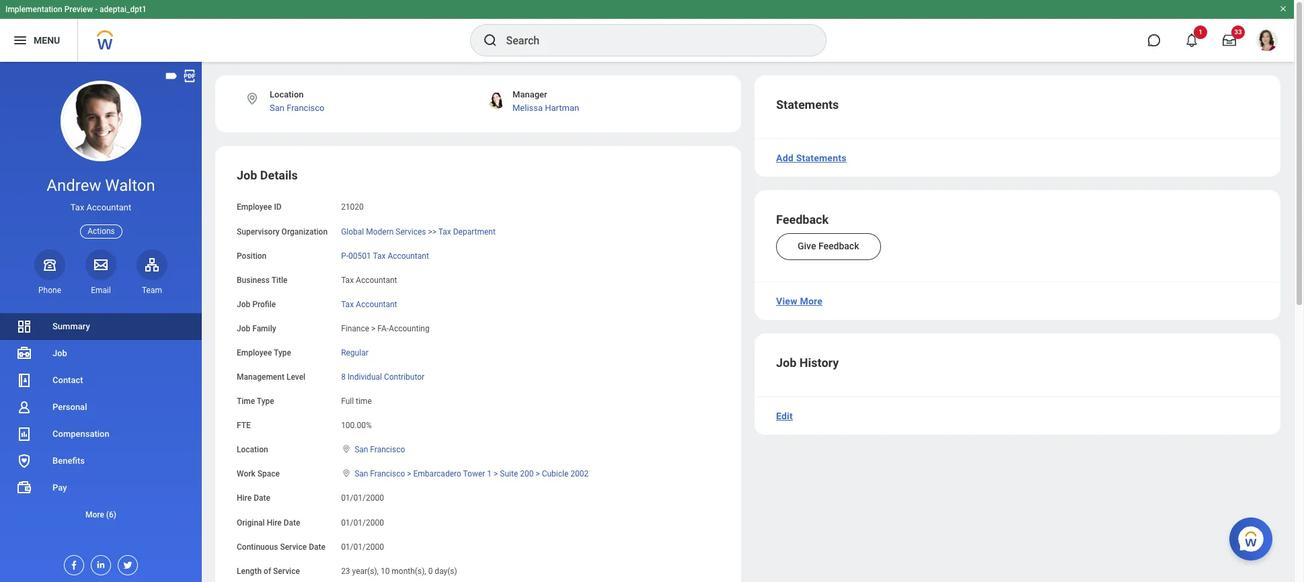 Task type: describe. For each thing, give the bounding box(es) containing it.
job details
[[237, 169, 298, 183]]

give feedback
[[798, 241, 860, 252]]

accountant inside business title element
[[356, 276, 397, 285]]

business
[[237, 276, 270, 285]]

inbox large image
[[1223, 34, 1237, 47]]

00501
[[349, 251, 371, 261]]

time type
[[237, 397, 274, 406]]

phone andrew walton element
[[34, 285, 65, 296]]

profile logan mcneil image
[[1257, 30, 1278, 54]]

modern
[[366, 227, 394, 237]]

san francisco
[[355, 446, 405, 455]]

job family
[[237, 324, 276, 334]]

job details group
[[237, 168, 720, 583]]

-
[[95, 5, 98, 14]]

job for job history
[[777, 356, 797, 370]]

level
[[287, 373, 306, 382]]

actions
[[88, 226, 115, 236]]

phone image
[[40, 257, 59, 273]]

work space
[[237, 470, 280, 479]]

Search Workday  search field
[[506, 26, 798, 55]]

manager melissa hartman
[[513, 89, 579, 113]]

add
[[777, 153, 794, 164]]

summary link
[[0, 314, 202, 340]]

employee id
[[237, 203, 282, 212]]

type for employee type
[[274, 349, 291, 358]]

01/01/2000 for original hire date
[[341, 518, 384, 528]]

tax up finance
[[341, 300, 354, 309]]

tax inside business title element
[[341, 276, 354, 285]]

p-
[[341, 251, 349, 261]]

team link
[[137, 249, 168, 296]]

give feedback button
[[777, 233, 881, 260]]

san francisco > embarcadero tower 1 > suite 200 > cubicle 2002
[[355, 470, 589, 479]]

day(s)
[[435, 567, 457, 576]]

length of service element
[[341, 559, 457, 577]]

23
[[341, 567, 350, 576]]

location san francisco
[[270, 89, 325, 113]]

more (6) button
[[0, 502, 202, 529]]

8 individual contributor link
[[341, 370, 425, 382]]

personal image
[[16, 400, 32, 416]]

personal
[[52, 402, 87, 412]]

finance
[[341, 324, 369, 334]]

33 button
[[1215, 26, 1246, 55]]

family
[[252, 324, 276, 334]]

feedback inside button
[[819, 241, 860, 252]]

location for location
[[237, 446, 268, 455]]

continuous service date element
[[341, 535, 384, 553]]

> left suite
[[494, 470, 498, 479]]

phone
[[38, 286, 61, 295]]

add statements
[[777, 153, 847, 164]]

job image
[[16, 346, 32, 362]]

summary
[[52, 322, 90, 332]]

finance > fa-accounting
[[341, 324, 430, 334]]

suite
[[500, 470, 518, 479]]

menu banner
[[0, 0, 1295, 62]]

>>
[[428, 227, 437, 237]]

san inside location san francisco
[[270, 103, 285, 113]]

more (6) button
[[0, 507, 202, 523]]

melissa hartman link
[[513, 103, 579, 113]]

summary image
[[16, 319, 32, 335]]

view more button
[[771, 288, 828, 315]]

pay
[[52, 483, 67, 493]]

id
[[274, 203, 282, 212]]

job for job details
[[237, 169, 257, 183]]

accountant up job family element
[[356, 300, 397, 309]]

1 inside button
[[1199, 28, 1203, 36]]

view
[[777, 296, 798, 307]]

supervisory organization
[[237, 227, 328, 237]]

job for job family
[[237, 324, 250, 334]]

francisco for san francisco > embarcadero tower 1 > suite 200 > cubicle 2002
[[370, 470, 405, 479]]

pay link
[[0, 475, 202, 502]]

menu
[[34, 35, 60, 46]]

> right 200
[[536, 470, 540, 479]]

employee for employee id
[[237, 203, 272, 212]]

compensation
[[52, 429, 110, 439]]

> left embarcadero
[[407, 470, 412, 479]]

add statements button
[[771, 145, 852, 172]]

length of service
[[237, 567, 300, 576]]

individual
[[348, 373, 382, 382]]

type for time type
[[257, 397, 274, 406]]

date for hire
[[284, 518, 300, 528]]

mail image
[[93, 257, 109, 273]]

p-00501 tax accountant link
[[341, 249, 429, 261]]

continuous service date
[[237, 543, 326, 552]]

phone button
[[34, 249, 65, 296]]

1 horizontal spatial hire
[[267, 518, 282, 528]]

job details button
[[237, 169, 298, 183]]

manager
[[513, 89, 547, 100]]

andrew
[[47, 176, 101, 195]]

benefits image
[[16, 454, 32, 470]]

10
[[381, 567, 390, 576]]

cubicle
[[542, 470, 569, 479]]

adeptai_dpt1
[[100, 5, 147, 14]]

actions button
[[80, 224, 122, 239]]

0 vertical spatial san francisco link
[[270, 103, 325, 113]]

tax right >>
[[439, 227, 451, 237]]

san for san francisco
[[355, 446, 368, 455]]

team
[[142, 286, 162, 295]]

preview
[[64, 5, 93, 14]]

compensation link
[[0, 421, 202, 448]]

fte
[[237, 421, 251, 431]]

linkedin image
[[92, 556, 106, 571]]

services
[[396, 227, 426, 237]]

global modern services >> tax department
[[341, 227, 496, 237]]

space
[[257, 470, 280, 479]]

embarcadero
[[414, 470, 461, 479]]

0 vertical spatial feedback
[[777, 213, 829, 227]]

fa-
[[378, 324, 389, 334]]

department
[[453, 227, 496, 237]]

navigation pane region
[[0, 62, 202, 583]]

view team image
[[144, 257, 160, 273]]

twitter image
[[118, 556, 133, 571]]

job history
[[777, 356, 839, 370]]



Task type: locate. For each thing, give the bounding box(es) containing it.
hire down work
[[237, 494, 252, 504]]

statements up add statements button
[[777, 98, 839, 112]]

0 horizontal spatial more
[[85, 511, 104, 520]]

contact link
[[0, 367, 202, 394]]

accounting
[[389, 324, 430, 334]]

0 vertical spatial tax accountant
[[71, 203, 131, 213]]

compensation image
[[16, 427, 32, 443]]

facebook image
[[65, 556, 79, 571]]

1 horizontal spatial location image
[[341, 445, 352, 454]]

>
[[371, 324, 376, 334], [407, 470, 412, 479], [494, 470, 498, 479], [536, 470, 540, 479]]

0 vertical spatial san
[[270, 103, 285, 113]]

full time element
[[341, 394, 372, 406]]

feedback
[[777, 213, 829, 227], [819, 241, 860, 252]]

notifications large image
[[1186, 34, 1199, 47]]

> left the fa-
[[371, 324, 376, 334]]

2 vertical spatial francisco
[[370, 470, 405, 479]]

1 vertical spatial type
[[257, 397, 274, 406]]

year(s),
[[352, 567, 379, 576]]

close environment banner image
[[1280, 5, 1288, 13]]

(6)
[[106, 511, 116, 520]]

8
[[341, 373, 346, 382]]

1 vertical spatial 01/01/2000
[[341, 518, 384, 528]]

1 vertical spatial feedback
[[819, 241, 860, 252]]

tax accountant up job family element
[[341, 300, 397, 309]]

regular link
[[341, 346, 369, 358]]

implementation
[[5, 5, 62, 14]]

2 vertical spatial date
[[309, 543, 326, 552]]

1 vertical spatial employee
[[237, 349, 272, 358]]

01/01/2000 for hire date
[[341, 494, 384, 504]]

francisco inside 'link'
[[370, 446, 405, 455]]

more left (6)
[[85, 511, 104, 520]]

1 right notifications large image
[[1199, 28, 1203, 36]]

p-00501 tax accountant
[[341, 251, 429, 261]]

view more
[[777, 296, 823, 307]]

job for job
[[52, 349, 67, 359]]

1 vertical spatial san francisco link
[[355, 443, 405, 455]]

1 horizontal spatial location
[[270, 89, 304, 100]]

walton
[[105, 176, 155, 195]]

type right time
[[257, 397, 274, 406]]

1 vertical spatial service
[[273, 567, 300, 576]]

tax accountant down andrew walton at the left top of the page
[[71, 203, 131, 213]]

01/01/2000 for continuous service date
[[341, 543, 384, 552]]

statements right the add on the right top of the page
[[796, 153, 847, 164]]

tax inside navigation pane region
[[71, 203, 84, 213]]

give
[[798, 241, 817, 252]]

date up 'continuous service date'
[[284, 518, 300, 528]]

feedback right give
[[819, 241, 860, 252]]

tax down p-
[[341, 276, 354, 285]]

location image
[[341, 469, 352, 479]]

job link
[[0, 340, 202, 367]]

job
[[237, 169, 257, 183], [237, 300, 250, 309], [237, 324, 250, 334], [52, 349, 67, 359], [777, 356, 797, 370]]

21020
[[341, 203, 364, 212]]

1 horizontal spatial date
[[284, 518, 300, 528]]

0 vertical spatial francisco
[[287, 103, 325, 113]]

organization
[[282, 227, 328, 237]]

1 horizontal spatial more
[[800, 296, 823, 307]]

benefits
[[52, 456, 85, 466]]

0 vertical spatial location
[[270, 89, 304, 100]]

job for job profile
[[237, 300, 250, 309]]

more (6)
[[85, 511, 116, 520]]

view printable version (pdf) image
[[182, 69, 197, 83]]

san francisco link
[[270, 103, 325, 113], [355, 443, 405, 455]]

0 vertical spatial service
[[280, 543, 307, 552]]

1 vertical spatial location
[[237, 446, 268, 455]]

service right of
[[273, 567, 300, 576]]

01/01/2000 up year(s),
[[341, 543, 384, 552]]

regular
[[341, 349, 369, 358]]

1 vertical spatial san
[[355, 446, 368, 455]]

san for san francisco > embarcadero tower 1 > suite 200 > cubicle 2002
[[355, 470, 368, 479]]

francisco for san francisco
[[370, 446, 405, 455]]

employee down job family
[[237, 349, 272, 358]]

employee for employee type
[[237, 349, 272, 358]]

2 horizontal spatial date
[[309, 543, 326, 552]]

tax accountant up tax accountant link
[[341, 276, 397, 285]]

edit button
[[771, 403, 799, 430]]

33
[[1235, 28, 1243, 36]]

1 vertical spatial location image
[[341, 445, 352, 454]]

tax down andrew
[[71, 203, 84, 213]]

hire date element
[[341, 486, 384, 504]]

1 vertical spatial more
[[85, 511, 104, 520]]

full
[[341, 397, 354, 406]]

0 vertical spatial statements
[[777, 98, 839, 112]]

email andrew walton element
[[85, 285, 116, 296]]

2 vertical spatial tax accountant
[[341, 300, 397, 309]]

23 year(s), 10 month(s), 0 day(s)
[[341, 567, 457, 576]]

francisco inside location san francisco
[[287, 103, 325, 113]]

location image inside job details group
[[341, 445, 352, 454]]

employee left id
[[237, 203, 272, 212]]

feedback up give
[[777, 213, 829, 227]]

san inside san francisco 'link'
[[355, 446, 368, 455]]

1 button
[[1178, 26, 1208, 55]]

0 vertical spatial 01/01/2000
[[341, 494, 384, 504]]

0 vertical spatial location image
[[245, 92, 260, 106]]

service
[[280, 543, 307, 552], [273, 567, 300, 576]]

month(s),
[[392, 567, 426, 576]]

email button
[[85, 249, 116, 296]]

position
[[237, 251, 267, 261]]

location image
[[245, 92, 260, 106], [341, 445, 352, 454]]

location image up location icon
[[341, 445, 352, 454]]

0 horizontal spatial location
[[237, 446, 268, 455]]

tax accountant for tax accountant link
[[341, 300, 397, 309]]

8 individual contributor
[[341, 373, 425, 382]]

pay image
[[16, 480, 32, 497]]

contributor
[[384, 373, 425, 382]]

business title element
[[341, 268, 397, 286]]

1 vertical spatial statements
[[796, 153, 847, 164]]

2 01/01/2000 from the top
[[341, 518, 384, 528]]

tax accountant inside navigation pane region
[[71, 203, 131, 213]]

0 vertical spatial more
[[800, 296, 823, 307]]

hire date
[[237, 494, 270, 504]]

business title
[[237, 276, 288, 285]]

tax
[[71, 203, 84, 213], [439, 227, 451, 237], [373, 251, 386, 261], [341, 276, 354, 285], [341, 300, 354, 309]]

date down work space
[[254, 494, 270, 504]]

length
[[237, 567, 262, 576]]

1 vertical spatial 1
[[487, 470, 492, 479]]

2002
[[571, 470, 589, 479]]

history
[[800, 356, 839, 370]]

statements inside button
[[796, 153, 847, 164]]

0 horizontal spatial date
[[254, 494, 270, 504]]

0 horizontal spatial hire
[[237, 494, 252, 504]]

0 vertical spatial 1
[[1199, 28, 1203, 36]]

more
[[800, 296, 823, 307], [85, 511, 104, 520]]

job left family
[[237, 324, 250, 334]]

3 01/01/2000 from the top
[[341, 543, 384, 552]]

team andrew walton element
[[137, 285, 168, 296]]

tax accountant for business title element
[[341, 276, 397, 285]]

hartman
[[545, 103, 579, 113]]

job left history
[[777, 356, 797, 370]]

contact image
[[16, 373, 32, 389]]

tax right "00501" on the left top of the page
[[373, 251, 386, 261]]

original hire date element
[[341, 510, 384, 529]]

0 horizontal spatial san francisco link
[[270, 103, 325, 113]]

time
[[356, 397, 372, 406]]

0 vertical spatial type
[[274, 349, 291, 358]]

san francisco link inside job details group
[[355, 443, 405, 455]]

date left continuous service date element
[[309, 543, 326, 552]]

2 vertical spatial san
[[355, 470, 368, 479]]

edit
[[777, 411, 793, 422]]

1 inside job details group
[[487, 470, 492, 479]]

1 vertical spatial francisco
[[370, 446, 405, 455]]

global
[[341, 227, 364, 237]]

original hire date
[[237, 518, 300, 528]]

title
[[272, 276, 288, 285]]

accountant down services
[[388, 251, 429, 261]]

job inside job link
[[52, 349, 67, 359]]

0 vertical spatial employee
[[237, 203, 272, 212]]

type up management level
[[274, 349, 291, 358]]

time
[[237, 397, 255, 406]]

job left the details
[[237, 169, 257, 183]]

job up contact
[[52, 349, 67, 359]]

statements
[[777, 98, 839, 112], [796, 153, 847, 164]]

supervisory
[[237, 227, 280, 237]]

1 employee from the top
[[237, 203, 272, 212]]

tax accountant
[[71, 203, 131, 213], [341, 276, 397, 285], [341, 300, 397, 309]]

tax accountant link
[[341, 297, 397, 309]]

0 horizontal spatial location image
[[245, 92, 260, 106]]

accountant down andrew walton at the left top of the page
[[87, 203, 131, 213]]

location inside location san francisco
[[270, 89, 304, 100]]

2 vertical spatial 01/01/2000
[[341, 543, 384, 552]]

email
[[91, 286, 111, 295]]

0 vertical spatial date
[[254, 494, 270, 504]]

san
[[270, 103, 285, 113], [355, 446, 368, 455], [355, 470, 368, 479]]

location inside job details group
[[237, 446, 268, 455]]

date
[[254, 494, 270, 504], [284, 518, 300, 528], [309, 543, 326, 552]]

location image left location san francisco
[[245, 92, 260, 106]]

100.00%
[[341, 421, 372, 431]]

list containing summary
[[0, 314, 202, 529]]

job profile
[[237, 300, 276, 309]]

0 vertical spatial hire
[[237, 494, 252, 504]]

contact
[[52, 375, 83, 386]]

1 01/01/2000 from the top
[[341, 494, 384, 504]]

justify image
[[12, 32, 28, 48]]

service down original hire date
[[280, 543, 307, 552]]

employee id element
[[341, 195, 364, 213]]

continuous
[[237, 543, 278, 552]]

accountant up tax accountant link
[[356, 276, 397, 285]]

fte element
[[341, 413, 372, 431]]

melissa
[[513, 103, 543, 113]]

2 employee from the top
[[237, 349, 272, 358]]

management
[[237, 373, 285, 382]]

1 right tower
[[487, 470, 492, 479]]

more right view
[[800, 296, 823, 307]]

original
[[237, 518, 265, 528]]

0 horizontal spatial 1
[[487, 470, 492, 479]]

1 vertical spatial date
[[284, 518, 300, 528]]

list
[[0, 314, 202, 529]]

san inside san francisco > embarcadero tower 1 > suite 200 > cubicle 2002 link
[[355, 470, 368, 479]]

date for service
[[309, 543, 326, 552]]

hire right original
[[267, 518, 282, 528]]

location for location san francisco
[[270, 89, 304, 100]]

> inside job family element
[[371, 324, 376, 334]]

profile
[[252, 300, 276, 309]]

accountant inside navigation pane region
[[87, 203, 131, 213]]

1 horizontal spatial san francisco link
[[355, 443, 405, 455]]

benefits link
[[0, 448, 202, 475]]

more inside dropdown button
[[85, 511, 104, 520]]

1 vertical spatial hire
[[267, 518, 282, 528]]

tag image
[[164, 69, 179, 83]]

1
[[1199, 28, 1203, 36], [487, 470, 492, 479]]

job family element
[[341, 316, 430, 334]]

1 horizontal spatial 1
[[1199, 28, 1203, 36]]

search image
[[482, 32, 498, 48]]

global modern services >> tax department link
[[341, 224, 496, 237]]

01/01/2000 up continuous service date element
[[341, 518, 384, 528]]

01/01/2000 up "original hire date" element
[[341, 494, 384, 504]]

job left profile
[[237, 300, 250, 309]]

1 vertical spatial tax accountant
[[341, 276, 397, 285]]



Task type: vqa. For each thing, say whether or not it's contained in the screenshot.
main content
no



